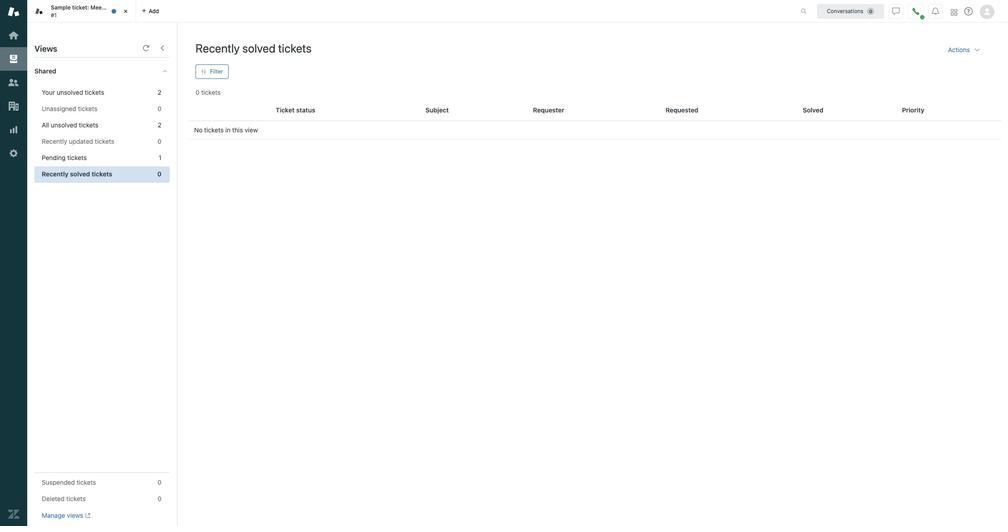 Task type: vqa. For each thing, say whether or not it's contained in the screenshot.
middle 'Brad'
no



Task type: locate. For each thing, give the bounding box(es) containing it.
0
[[196, 88, 199, 96], [158, 105, 162, 113], [158, 137, 162, 145], [157, 170, 162, 178], [158, 479, 162, 486], [158, 495, 162, 503]]

recently updated tickets
[[42, 137, 114, 145]]

tickets
[[278, 41, 312, 55], [85, 88, 104, 96], [201, 88, 221, 96], [78, 105, 97, 113], [79, 121, 98, 129], [204, 126, 224, 134], [95, 137, 114, 145], [67, 154, 87, 162], [92, 170, 112, 178], [77, 479, 96, 486], [66, 495, 86, 503]]

conversations button
[[817, 4, 884, 18]]

0 vertical spatial recently solved tickets
[[196, 41, 312, 55]]

tab containing sample ticket: meet the ticket
[[27, 0, 136, 23]]

0 vertical spatial recently
[[196, 41, 240, 55]]

2 down 'collapse views pane' icon
[[158, 88, 162, 96]]

1 horizontal spatial recently solved tickets
[[196, 41, 312, 55]]

recently
[[196, 41, 240, 55], [42, 137, 67, 145], [42, 170, 68, 178]]

no tickets in this view
[[194, 126, 258, 134]]

reporting image
[[8, 124, 20, 136]]

actions button
[[941, 41, 988, 59]]

suspended
[[42, 479, 75, 486]]

add button
[[136, 0, 164, 22]]

ticket
[[116, 4, 131, 11]]

no
[[194, 126, 202, 134]]

2 2 from the top
[[158, 121, 162, 129]]

0 vertical spatial unsolved
[[57, 88, 83, 96]]

filter
[[210, 68, 223, 75]]

unsolved down unassigned
[[51, 121, 77, 129]]

unsolved for your
[[57, 88, 83, 96]]

deleted tickets
[[42, 495, 86, 503]]

1 vertical spatial solved
[[70, 170, 90, 178]]

1 vertical spatial unsolved
[[51, 121, 77, 129]]

priority
[[902, 106, 924, 114]]

2 vertical spatial recently
[[42, 170, 68, 178]]

all unsolved tickets
[[42, 121, 98, 129]]

views
[[34, 44, 57, 54]]

0 vertical spatial 2
[[158, 88, 162, 96]]

recently solved tickets up filter
[[196, 41, 312, 55]]

get started image
[[8, 29, 20, 41]]

shared
[[34, 67, 56, 75]]

status
[[296, 106, 315, 114]]

2 up 1
[[158, 121, 162, 129]]

recently solved tickets
[[196, 41, 312, 55], [42, 170, 112, 178]]

1 horizontal spatial solved
[[242, 41, 276, 55]]

1 vertical spatial 2
[[158, 121, 162, 129]]

0 for unassigned tickets
[[158, 105, 162, 113]]

unsolved
[[57, 88, 83, 96], [51, 121, 77, 129]]

ticket status
[[276, 106, 315, 114]]

unassigned
[[42, 105, 76, 113]]

your
[[42, 88, 55, 96]]

recently solved tickets down pending tickets
[[42, 170, 112, 178]]

1 vertical spatial recently solved tickets
[[42, 170, 112, 178]]

ticket:
[[72, 4, 89, 11]]

solved
[[803, 106, 823, 114]]

recently up pending
[[42, 137, 67, 145]]

sample
[[51, 4, 71, 11]]

the
[[105, 4, 114, 11]]

2
[[158, 88, 162, 96], [158, 121, 162, 129]]

subject
[[425, 106, 449, 114]]

zendesk products image
[[951, 9, 957, 15]]

tab
[[27, 0, 136, 23]]

views image
[[8, 53, 20, 65]]

1
[[159, 154, 162, 162]]

0 vertical spatial solved
[[242, 41, 276, 55]]

your unsolved tickets
[[42, 88, 104, 96]]

recently up filter
[[196, 41, 240, 55]]

2 for all unsolved tickets
[[158, 121, 162, 129]]

1 2 from the top
[[158, 88, 162, 96]]

main element
[[0, 0, 27, 526]]

solved
[[242, 41, 276, 55], [70, 170, 90, 178]]

add
[[149, 7, 159, 14]]

unsolved up the unassigned tickets
[[57, 88, 83, 96]]

pending tickets
[[42, 154, 87, 162]]

0 horizontal spatial recently solved tickets
[[42, 170, 112, 178]]

recently down pending
[[42, 170, 68, 178]]

sample ticket: meet the ticket #1
[[51, 4, 131, 18]]



Task type: describe. For each thing, give the bounding box(es) containing it.
view
[[245, 126, 258, 134]]

this
[[232, 126, 243, 134]]

close image
[[121, 7, 130, 16]]

manage views
[[42, 512, 83, 519]]

unsolved for all
[[51, 121, 77, 129]]

shared button
[[27, 58, 153, 85]]

0 for recently solved tickets
[[157, 170, 162, 178]]

tabs tab list
[[27, 0, 791, 23]]

ticket
[[276, 106, 295, 114]]

manage views link
[[42, 512, 90, 520]]

updated
[[69, 137, 93, 145]]

refresh views pane image
[[142, 44, 150, 52]]

organizations image
[[8, 100, 20, 112]]

views
[[67, 512, 83, 519]]

customers image
[[8, 77, 20, 88]]

manage
[[42, 512, 65, 519]]

get help image
[[964, 7, 973, 15]]

0 tickets
[[196, 88, 221, 96]]

shared heading
[[27, 58, 177, 85]]

filter button
[[196, 64, 228, 79]]

button displays agent's chat status as invisible. image
[[892, 7, 900, 15]]

conversations
[[827, 7, 863, 14]]

collapse views pane image
[[159, 44, 166, 52]]

0 for recently updated tickets
[[158, 137, 162, 145]]

in
[[225, 126, 231, 134]]

actions
[[948, 46, 970, 54]]

1 vertical spatial recently
[[42, 137, 67, 145]]

(opens in a new tab) image
[[83, 513, 90, 519]]

requested
[[666, 106, 698, 114]]

unassigned tickets
[[42, 105, 97, 113]]

0 for suspended tickets
[[158, 479, 162, 486]]

requester
[[533, 106, 564, 114]]

zendesk image
[[8, 509, 20, 520]]

meet
[[90, 4, 104, 11]]

0 horizontal spatial solved
[[70, 170, 90, 178]]

admin image
[[8, 147, 20, 159]]

all
[[42, 121, 49, 129]]

suspended tickets
[[42, 479, 96, 486]]

zendesk support image
[[8, 6, 20, 18]]

pending
[[42, 154, 66, 162]]

notifications image
[[932, 7, 939, 15]]

2 for your unsolved tickets
[[158, 88, 162, 96]]

0 for deleted tickets
[[158, 495, 162, 503]]

#1
[[51, 12, 57, 18]]

deleted
[[42, 495, 65, 503]]



